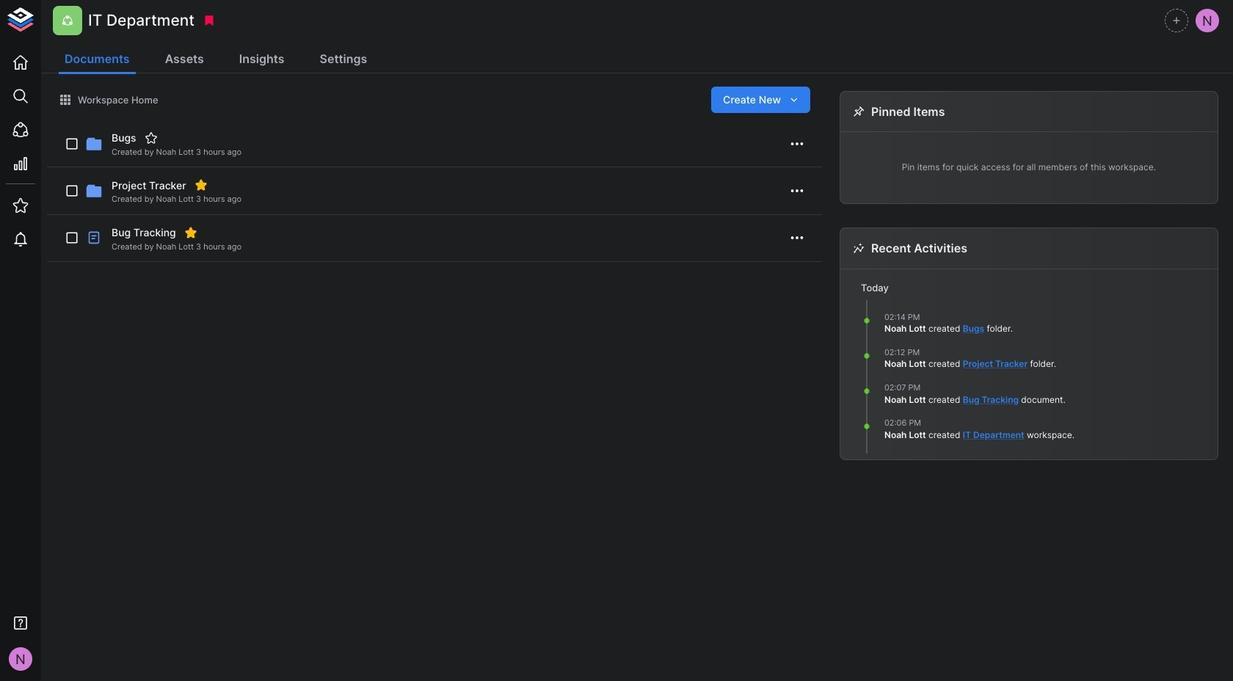 Task type: vqa. For each thing, say whether or not it's contained in the screenshot.
Remove Favorite image
yes



Task type: describe. For each thing, give the bounding box(es) containing it.
remove favorite image
[[184, 226, 197, 239]]

remove favorite image
[[194, 179, 208, 192]]

remove bookmark image
[[203, 14, 216, 27]]

favorite image
[[144, 131, 158, 145]]



